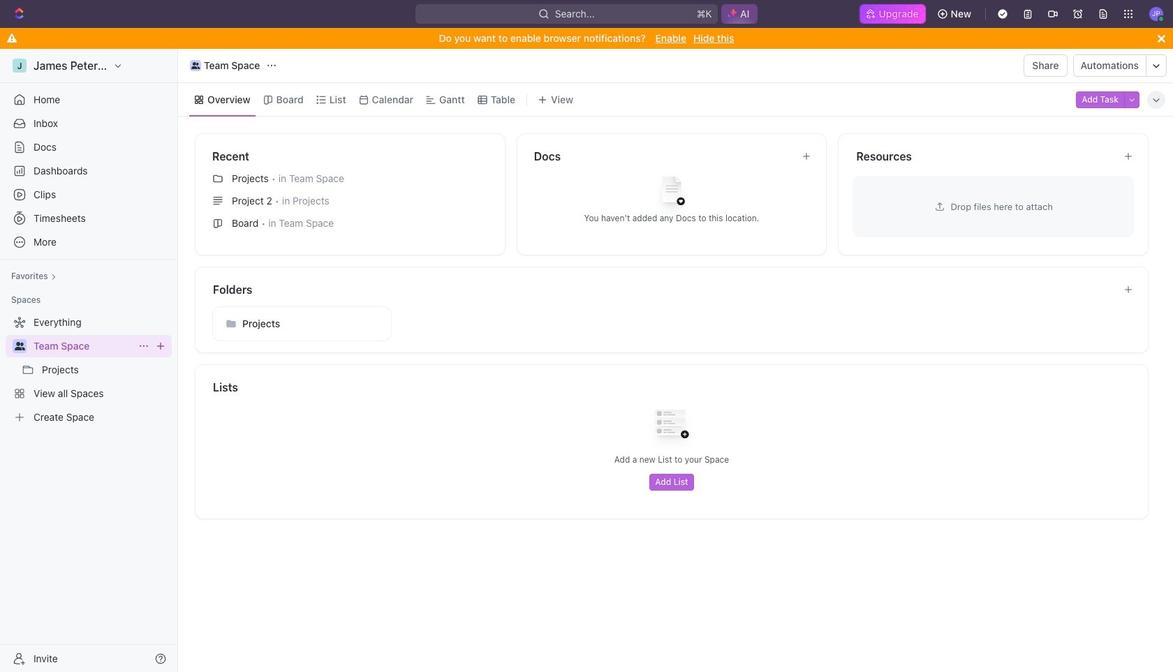 Task type: locate. For each thing, give the bounding box(es) containing it.
user group image
[[191, 62, 200, 69], [14, 342, 25, 351]]

1 vertical spatial user group image
[[14, 342, 25, 351]]

no most used docs image
[[644, 165, 700, 221]]

tree
[[6, 311, 172, 429]]

1 horizontal spatial user group image
[[191, 62, 200, 69]]

sidebar navigation
[[0, 49, 181, 672]]

0 vertical spatial user group image
[[191, 62, 200, 69]]

no lists icon. image
[[644, 399, 700, 455]]

0 horizontal spatial user group image
[[14, 342, 25, 351]]



Task type: vqa. For each thing, say whether or not it's contained in the screenshot.
row containing Dashboard
no



Task type: describe. For each thing, give the bounding box(es) containing it.
tree inside sidebar navigation
[[6, 311, 172, 429]]

user group image inside sidebar navigation
[[14, 342, 25, 351]]

james peterson's workspace, , element
[[13, 59, 27, 73]]



